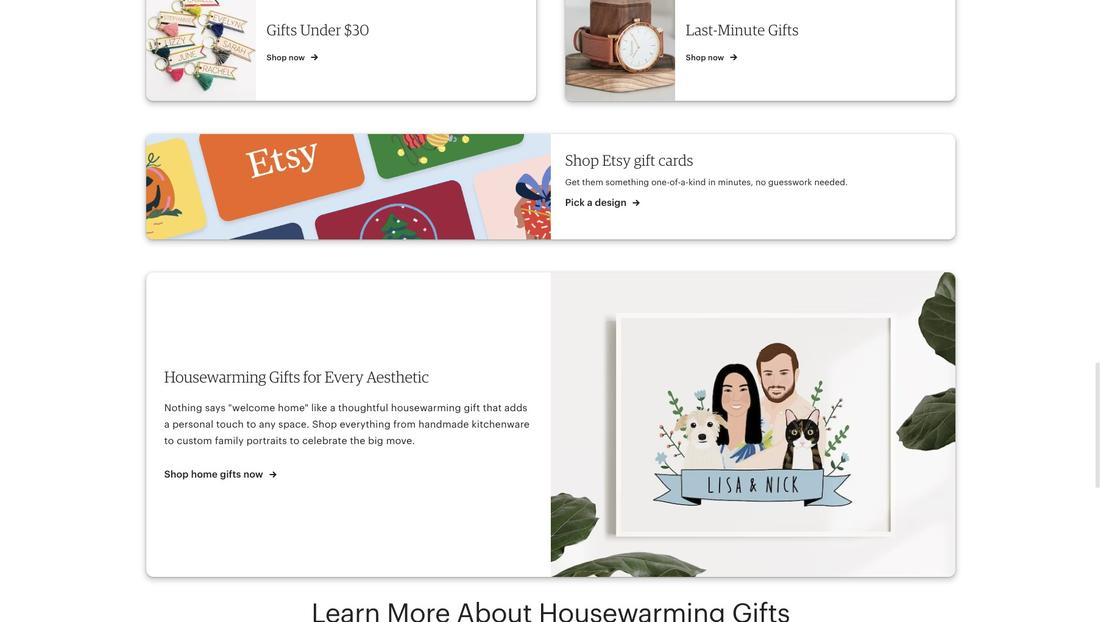 Task type: vqa. For each thing, say whether or not it's contained in the screenshot.
from
yes



Task type: describe. For each thing, give the bounding box(es) containing it.
housewarming
[[391, 403, 462, 414]]

pick
[[566, 197, 585, 209]]

0 vertical spatial a
[[588, 197, 593, 209]]

of-
[[670, 178, 681, 187]]

etsy gift card image image
[[146, 134, 551, 240]]

1 horizontal spatial to
[[247, 419, 256, 431]]

home
[[191, 469, 218, 480]]

housewarming gifts for every aesthetic
[[164, 368, 429, 386]]

gifts under $30
[[267, 21, 370, 39]]

1 horizontal spatial a
[[330, 403, 336, 414]]

shop home gifts now image
[[551, 273, 956, 578]]

gifts left for
[[269, 368, 300, 386]]

no
[[756, 178, 767, 187]]

touch
[[216, 419, 244, 431]]

in
[[709, 178, 716, 187]]

2 horizontal spatial to
[[290, 436, 300, 447]]

shop up get
[[566, 151, 600, 170]]

"welcome
[[228, 403, 275, 414]]

shop inside "link"
[[164, 469, 189, 480]]

family
[[215, 436, 244, 447]]

shop inside "nothing says "welcome home" like a thoughtful housewarming gift that adds a personal touch to any space. shop everything from handmade kitchenware to custom family portraits to celebrate the big move."
[[312, 419, 337, 431]]

gifts
[[220, 469, 241, 480]]

etsy
[[603, 151, 631, 170]]

celebrate
[[302, 436, 348, 447]]

for
[[303, 368, 322, 386]]

shop home gifts now
[[164, 469, 266, 480]]

housewarming
[[164, 368, 266, 386]]

minutes,
[[719, 178, 754, 187]]

shop down "gifts under $30"
[[267, 53, 287, 62]]

home"
[[278, 403, 309, 414]]

every
[[325, 368, 364, 386]]

kitchenware
[[472, 419, 530, 431]]

something
[[606, 178, 650, 187]]

0 horizontal spatial to
[[164, 436, 174, 447]]

2 vertical spatial a
[[164, 419, 170, 431]]

adds
[[505, 403, 528, 414]]

gift inside "nothing says "welcome home" like a thoughtful housewarming gift that adds a personal touch to any space. shop everything from handmade kitchenware to custom family portraits to celebrate the big move."
[[464, 403, 481, 414]]

gifts left under
[[267, 21, 297, 39]]

get them something one-of-a-kind in minutes, no guesswork needed.
[[566, 178, 849, 187]]

now for gifts
[[289, 53, 305, 62]]

shop home gifts now link
[[164, 468, 277, 482]]

from
[[394, 419, 416, 431]]

everything
[[340, 419, 391, 431]]

space.
[[279, 419, 310, 431]]

0 vertical spatial gift
[[635, 151, 656, 170]]



Task type: locate. For each thing, give the bounding box(es) containing it.
that
[[483, 403, 502, 414]]

now right gifts
[[244, 469, 263, 480]]

shop down last-
[[686, 53, 707, 62]]

2 shop now from the left
[[686, 53, 727, 62]]

shop left home
[[164, 469, 189, 480]]

any
[[259, 419, 276, 431]]

1 horizontal spatial now
[[289, 53, 305, 62]]

now down last-
[[709, 53, 725, 62]]

gift left the that
[[464, 403, 481, 414]]

needed.
[[815, 178, 849, 187]]

a
[[588, 197, 593, 209], [330, 403, 336, 414], [164, 419, 170, 431]]

gifts right minute
[[769, 21, 799, 39]]

shop now down "gifts under $30"
[[267, 53, 307, 62]]

handmade
[[419, 419, 469, 431]]

now
[[289, 53, 305, 62], [709, 53, 725, 62], [244, 469, 263, 480]]

0 horizontal spatial now
[[244, 469, 263, 480]]

design
[[595, 197, 627, 209]]

the
[[350, 436, 366, 447]]

to left custom
[[164, 436, 174, 447]]

shop
[[267, 53, 287, 62], [686, 53, 707, 62], [566, 151, 600, 170], [312, 419, 337, 431], [164, 469, 189, 480]]

shop now down last-
[[686, 53, 727, 62]]

them
[[583, 178, 604, 187]]

big
[[368, 436, 384, 447]]

a right pick
[[588, 197, 593, 209]]

shop now for last-
[[686, 53, 727, 62]]

1 vertical spatial gift
[[464, 403, 481, 414]]

pick a design
[[566, 197, 629, 209]]

1 horizontal spatial shop now
[[686, 53, 727, 62]]

like
[[311, 403, 328, 414]]

0 horizontal spatial shop now
[[267, 53, 307, 62]]

0 horizontal spatial gift
[[464, 403, 481, 414]]

cards
[[659, 151, 694, 170]]

shop now
[[267, 53, 307, 62], [686, 53, 727, 62]]

kind
[[689, 178, 707, 187]]

a down nothing
[[164, 419, 170, 431]]

minute
[[718, 21, 766, 39]]

guesswork
[[769, 178, 813, 187]]

says
[[205, 403, 226, 414]]

get
[[566, 178, 580, 187]]

1 horizontal spatial gift
[[635, 151, 656, 170]]

to left any on the bottom left of page
[[247, 419, 256, 431]]

1 shop now from the left
[[267, 53, 307, 62]]

last-
[[686, 21, 718, 39]]

shop etsy gift cards
[[566, 151, 694, 170]]

nothing says "welcome home" like a thoughtful housewarming gift that adds a personal touch to any space. shop everything from handmade kitchenware to custom family portraits to celebrate the big move.
[[164, 403, 530, 447]]

to
[[247, 419, 256, 431], [164, 436, 174, 447], [290, 436, 300, 447]]

aesthetic
[[367, 368, 429, 386]]

shop now for gifts
[[267, 53, 307, 62]]

thoughtful
[[338, 403, 389, 414]]

personal
[[173, 419, 214, 431]]

portraits
[[247, 436, 287, 447]]

a right like
[[330, 403, 336, 414]]

shop up celebrate
[[312, 419, 337, 431]]

last-minute gifts
[[686, 21, 799, 39]]

custom
[[177, 436, 212, 447]]

now for last-
[[709, 53, 725, 62]]

$30
[[345, 21, 370, 39]]

1 vertical spatial a
[[330, 403, 336, 414]]

one-
[[652, 178, 670, 187]]

gifts
[[267, 21, 297, 39], [769, 21, 799, 39], [269, 368, 300, 386]]

now down "gifts under $30"
[[289, 53, 305, 62]]

0 horizontal spatial a
[[164, 419, 170, 431]]

nothing
[[164, 403, 203, 414]]

gift up one-
[[635, 151, 656, 170]]

under
[[301, 21, 341, 39]]

2 horizontal spatial a
[[588, 197, 593, 209]]

2 horizontal spatial now
[[709, 53, 725, 62]]

to down space.
[[290, 436, 300, 447]]

gift
[[635, 151, 656, 170], [464, 403, 481, 414]]

now inside "link"
[[244, 469, 263, 480]]

move.
[[386, 436, 415, 447]]

a-
[[681, 178, 689, 187]]



